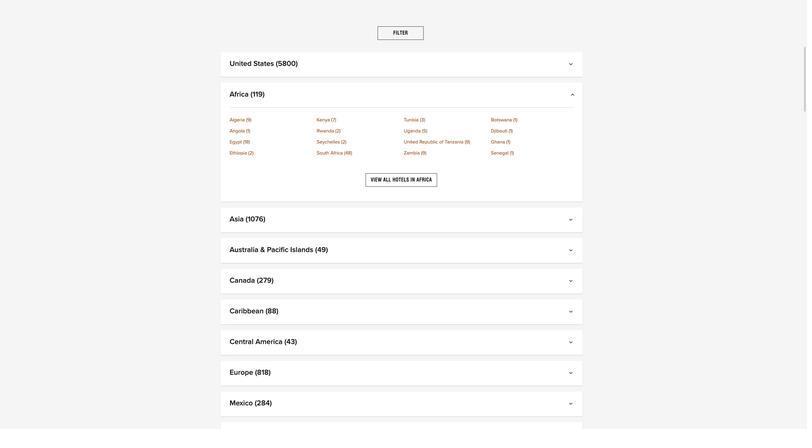 Task type: describe. For each thing, give the bounding box(es) containing it.
(119)
[[251, 91, 265, 98]]

egypt (18) link
[[230, 140, 312, 145]]

view all hotels in africa link
[[366, 173, 438, 187]]

united for united republic of tanzania (9)
[[404, 140, 418, 145]]

(284)
[[255, 400, 272, 407]]

united republic of tanzania (9)
[[404, 140, 471, 145]]

hotels
[[393, 177, 409, 183]]

uganda (5)
[[404, 129, 428, 134]]

central america (43)
[[230, 339, 297, 346]]

(1) for senegal (1)
[[510, 151, 514, 156]]

filter
[[394, 30, 408, 36]]

kenya
[[317, 118, 330, 122]]

rwanda (2) link
[[317, 129, 399, 134]]

australia
[[230, 247, 259, 254]]

(43)
[[285, 339, 297, 346]]

(2) for seychelles (2)
[[341, 140, 347, 145]]

angola
[[230, 129, 245, 134]]

(1) for angola (1)
[[246, 129, 250, 134]]

djibouti (1) link
[[491, 129, 574, 134]]

(1) for ghana (1)
[[507, 140, 511, 145]]

kenya (7)
[[317, 118, 336, 122]]

angola (1)
[[230, 129, 250, 134]]

uganda (5) link
[[404, 129, 486, 134]]

caribbean (88)
[[230, 308, 279, 315]]

united states (5800)
[[230, 60, 298, 68]]

arrow down image for united states (5800)
[[571, 63, 574, 68]]

0 horizontal spatial africa
[[230, 91, 249, 98]]

2 horizontal spatial africa
[[417, 177, 432, 183]]

seychelles (2) link
[[317, 140, 399, 145]]

1 vertical spatial (9)
[[465, 140, 471, 145]]

(1076)
[[246, 216, 266, 223]]

(9) for algeria (9)
[[246, 118, 252, 122]]

arrow up image
[[571, 93, 574, 98]]

djibouti (1)
[[491, 129, 513, 134]]

central
[[230, 339, 254, 346]]

senegal (1) link
[[491, 151, 574, 156]]

(1) for djibouti (1)
[[509, 129, 513, 134]]

view
[[371, 177, 382, 183]]

united republic of tanzania (9) link
[[404, 140, 486, 145]]

senegal (1)
[[491, 151, 514, 156]]

(818)
[[255, 369, 271, 377]]

canada (279)
[[230, 277, 274, 285]]

(48)
[[344, 151, 352, 156]]

arrow down image for europe (818)
[[571, 372, 574, 377]]

south
[[317, 151, 329, 156]]

south africa (48)
[[317, 151, 352, 156]]

seychelles
[[317, 140, 340, 145]]

arrow down image for australia & pacific islands (49)
[[571, 249, 574, 254]]

europe
[[230, 369, 253, 377]]

senegal
[[491, 151, 509, 156]]

(7)
[[331, 118, 336, 122]]

(5800)
[[276, 60, 298, 68]]

asia
[[230, 216, 244, 223]]

ethiopia (2) link
[[230, 151, 312, 156]]

filter link
[[378, 26, 424, 40]]

(1) for botswana (1)
[[514, 118, 518, 122]]

ethiopia
[[230, 151, 247, 156]]

tanzania
[[445, 140, 464, 145]]

zambia (9) link
[[404, 151, 486, 156]]

djibouti
[[491, 129, 508, 134]]

zambia
[[404, 151, 420, 156]]

(49)
[[315, 247, 328, 254]]

rwanda
[[317, 129, 334, 134]]

america
[[256, 339, 283, 346]]

ghana
[[491, 140, 505, 145]]



Task type: vqa. For each thing, say whether or not it's contained in the screenshot.
how
no



Task type: locate. For each thing, give the bounding box(es) containing it.
0 vertical spatial (2)
[[336, 129, 341, 134]]

seychelles (2)
[[317, 140, 347, 145]]

united
[[230, 60, 252, 68], [404, 140, 418, 145]]

south africa (48) link
[[317, 151, 399, 156]]

uganda
[[404, 129, 421, 134]]

2 horizontal spatial (2)
[[341, 140, 347, 145]]

kenya (7) link
[[317, 118, 399, 122]]

united left states
[[230, 60, 252, 68]]

2 arrow down image from the top
[[571, 218, 574, 223]]

1 horizontal spatial (9)
[[421, 151, 427, 156]]

caribbean
[[230, 308, 264, 315]]

algeria
[[230, 118, 245, 122]]

(9) right tanzania
[[465, 140, 471, 145]]

view all hotels in africa
[[371, 177, 432, 183]]

2 vertical spatial (2)
[[248, 151, 254, 156]]

arrow down image for caribbean (88)
[[571, 310, 574, 315]]

mexico
[[230, 400, 253, 407]]

2 arrow down image from the top
[[571, 341, 574, 346]]

arrow down image
[[571, 63, 574, 68], [571, 218, 574, 223], [571, 249, 574, 254], [571, 310, 574, 315], [571, 403, 574, 407]]

1 horizontal spatial africa
[[331, 151, 343, 156]]

0 vertical spatial arrow down image
[[571, 280, 574, 285]]

(18)
[[243, 140, 250, 145]]

(1) right senegal
[[510, 151, 514, 156]]

0 horizontal spatial (2)
[[248, 151, 254, 156]]

1 vertical spatial (2)
[[341, 140, 347, 145]]

(279)
[[257, 277, 274, 285]]

(2) up (48)
[[341, 140, 347, 145]]

0 horizontal spatial united
[[230, 60, 252, 68]]

tunisia (3) link
[[404, 118, 486, 122]]

egypt (18)
[[230, 140, 250, 145]]

1 vertical spatial africa
[[331, 151, 343, 156]]

&
[[261, 247, 265, 254]]

republic
[[420, 140, 438, 145]]

pacific
[[267, 247, 289, 254]]

arrow down image for canada (279)
[[571, 280, 574, 285]]

united for united states (5800)
[[230, 60, 252, 68]]

algeria (9) link
[[230, 118, 312, 122]]

zambia (9)
[[404, 151, 427, 156]]

(2)
[[336, 129, 341, 134], [341, 140, 347, 145], [248, 151, 254, 156]]

0 vertical spatial united
[[230, 60, 252, 68]]

(2) down (18)
[[248, 151, 254, 156]]

arrow down image for mexico (284)
[[571, 403, 574, 407]]

(88)
[[266, 308, 279, 315]]

europe (818)
[[230, 369, 271, 377]]

5 arrow down image from the top
[[571, 403, 574, 407]]

4 arrow down image from the top
[[571, 310, 574, 315]]

of
[[440, 140, 444, 145]]

(9) for zambia (9)
[[421, 151, 427, 156]]

africa
[[230, 91, 249, 98], [331, 151, 343, 156], [417, 177, 432, 183]]

(1) right the ghana
[[507, 140, 511, 145]]

1 arrow down image from the top
[[571, 63, 574, 68]]

2 vertical spatial africa
[[417, 177, 432, 183]]

tunisia
[[404, 118, 419, 122]]

1 vertical spatial arrow down image
[[571, 341, 574, 346]]

(1) right botswana
[[514, 118, 518, 122]]

0 vertical spatial africa
[[230, 91, 249, 98]]

2 vertical spatial arrow down image
[[571, 372, 574, 377]]

africa (119)
[[230, 91, 265, 98]]

egypt
[[230, 140, 242, 145]]

(9)
[[246, 118, 252, 122], [465, 140, 471, 145], [421, 151, 427, 156]]

asia (1076)
[[230, 216, 266, 223]]

(1)
[[514, 118, 518, 122], [246, 129, 250, 134], [509, 129, 513, 134], [507, 140, 511, 145], [510, 151, 514, 156]]

islands
[[290, 247, 314, 254]]

(2) down (7)
[[336, 129, 341, 134]]

(2) for ethiopia (2)
[[248, 151, 254, 156]]

(1) right angola
[[246, 129, 250, 134]]

ghana (1)
[[491, 140, 511, 145]]

(9) right zambia
[[421, 151, 427, 156]]

botswana
[[491, 118, 512, 122]]

(9) right algeria
[[246, 118, 252, 122]]

arrow down image
[[571, 280, 574, 285], [571, 341, 574, 346], [571, 372, 574, 377]]

botswana (1) link
[[491, 118, 574, 122]]

all
[[384, 177, 391, 183]]

1 horizontal spatial (2)
[[336, 129, 341, 134]]

tunisia (3)
[[404, 118, 425, 122]]

botswana (1)
[[491, 118, 518, 122]]

(1) right djibouti
[[509, 129, 513, 134]]

africa right in
[[417, 177, 432, 183]]

2 vertical spatial (9)
[[421, 151, 427, 156]]

2 horizontal spatial (9)
[[465, 140, 471, 145]]

1 vertical spatial united
[[404, 140, 418, 145]]

in
[[411, 177, 415, 183]]

(3)
[[420, 118, 425, 122]]

mexico (284)
[[230, 400, 272, 407]]

states
[[254, 60, 274, 68]]

(5)
[[422, 129, 428, 134]]

united up zambia
[[404, 140, 418, 145]]

canada
[[230, 277, 255, 285]]

3 arrow down image from the top
[[571, 372, 574, 377]]

3 arrow down image from the top
[[571, 249, 574, 254]]

ethiopia (2)
[[230, 151, 254, 156]]

1 arrow down image from the top
[[571, 280, 574, 285]]

1 horizontal spatial united
[[404, 140, 418, 145]]

australia & pacific islands (49)
[[230, 247, 328, 254]]

ghana (1) link
[[491, 140, 574, 145]]

0 horizontal spatial (9)
[[246, 118, 252, 122]]

angola (1) link
[[230, 129, 312, 134]]

africa left (48)
[[331, 151, 343, 156]]

africa left (119) at the top left
[[230, 91, 249, 98]]

(2) for rwanda (2)
[[336, 129, 341, 134]]

arrow down image for asia (1076)
[[571, 218, 574, 223]]

arrow down image for central america (43)
[[571, 341, 574, 346]]

algeria (9)
[[230, 118, 252, 122]]

0 vertical spatial (9)
[[246, 118, 252, 122]]

rwanda (2)
[[317, 129, 341, 134]]



